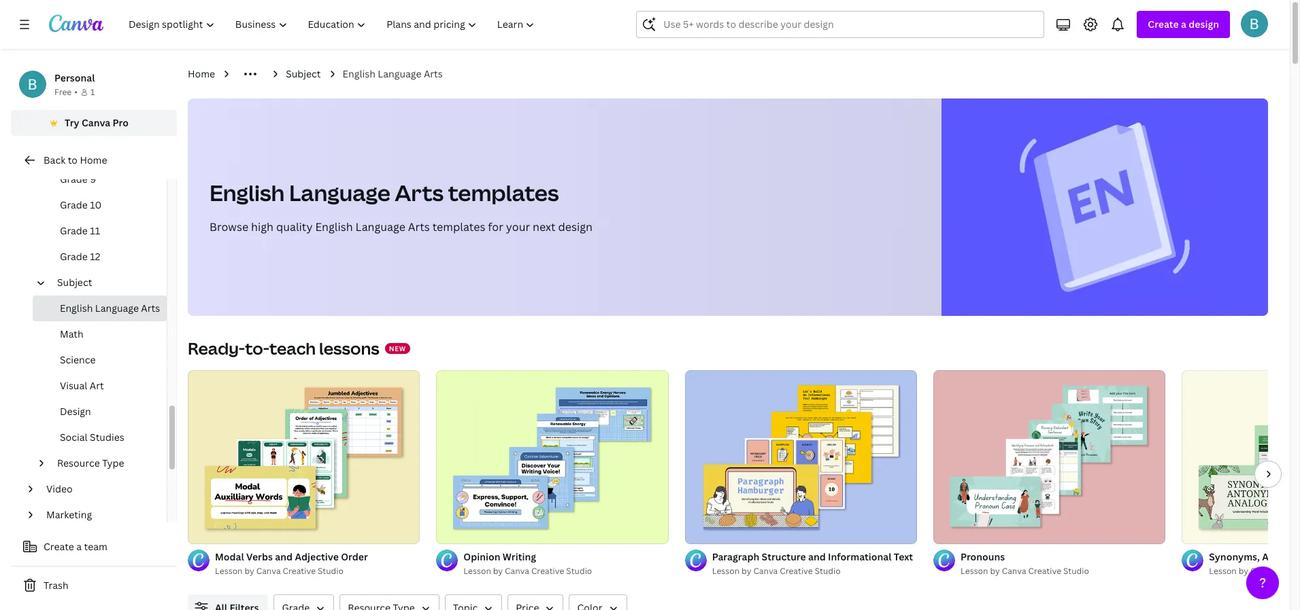 Task type: locate. For each thing, give the bounding box(es) containing it.
0 vertical spatial home
[[188, 67, 215, 80]]

create inside button
[[44, 541, 74, 554]]

2 and from the left
[[808, 551, 826, 564]]

0 vertical spatial design
[[1189, 18, 1219, 31]]

4 by from the left
[[990, 566, 1000, 578]]

grade left 10
[[60, 199, 88, 212]]

and right structure
[[808, 551, 826, 564]]

lesson down pronouns
[[961, 566, 988, 578]]

1 horizontal spatial create
[[1148, 18, 1179, 31]]

lesson down opinion
[[464, 566, 491, 578]]

english language arts
[[343, 67, 443, 80], [60, 302, 160, 315]]

create inside dropdown button
[[1148, 18, 1179, 31]]

3 creative from the left
[[780, 566, 813, 578]]

brad klo image
[[1241, 10, 1268, 37]]

3 lesson by canva creative studio link from the left
[[712, 565, 917, 579]]

canva inside pronouns lesson by canva creative studio
[[1002, 566, 1026, 578]]

trash
[[44, 580, 68, 593]]

studio down opinion writing link
[[566, 566, 592, 578]]

grade 9
[[60, 173, 96, 186]]

design right next
[[558, 220, 593, 235]]

10
[[90, 199, 102, 212]]

grade left 11
[[60, 225, 88, 237]]

0 horizontal spatial and
[[275, 551, 293, 564]]

1 vertical spatial a
[[76, 541, 82, 554]]

creative inside paragraph structure and informational text lesson by canva creative studio
[[780, 566, 813, 578]]

5 by from the left
[[1239, 566, 1249, 578]]

canva down synonyms, antonym "link"
[[1251, 566, 1275, 578]]

design link
[[33, 399, 167, 425]]

lesson by canva creative studio link for by
[[464, 565, 669, 579]]

canva down writing
[[505, 566, 529, 578]]

1 vertical spatial create
[[44, 541, 74, 554]]

creative inside opinion writing lesson by canva creative studio
[[531, 566, 564, 578]]

templates
[[448, 178, 559, 208], [432, 220, 485, 235]]

grade
[[60, 173, 88, 186], [60, 199, 88, 212], [60, 225, 88, 237], [60, 250, 88, 263]]

lesson inside synonyms, antonym lesson by canva creati
[[1209, 566, 1237, 578]]

synonyms,
[[1209, 551, 1260, 564]]

a for team
[[76, 541, 82, 554]]

1 vertical spatial home
[[80, 154, 107, 167]]

creative inside pronouns lesson by canva creative studio
[[1028, 566, 1061, 578]]

personal
[[54, 71, 95, 84]]

lesson down the synonyms,
[[1209, 566, 1237, 578]]

marketing
[[46, 509, 92, 522]]

0 horizontal spatial a
[[76, 541, 82, 554]]

grade 9 link
[[33, 167, 167, 193]]

a inside button
[[76, 541, 82, 554]]

1 and from the left
[[275, 551, 293, 564]]

1 grade from the top
[[60, 173, 88, 186]]

lesson down modal
[[215, 566, 243, 578]]

paragraph structure and informational text link
[[712, 550, 917, 565]]

design inside dropdown button
[[1189, 18, 1219, 31]]

1 creative from the left
[[283, 566, 316, 578]]

2 by from the left
[[493, 566, 503, 578]]

2 creative from the left
[[531, 566, 564, 578]]

pro
[[113, 116, 129, 129]]

canva down structure
[[753, 566, 778, 578]]

modal verbs and adjective order lesson by canva creative studio
[[215, 551, 368, 578]]

synonyms, antonym link
[[1209, 550, 1300, 565]]

2 lesson from the left
[[464, 566, 491, 578]]

grade 11
[[60, 225, 100, 237]]

create a team
[[44, 541, 107, 554]]

language
[[378, 67, 421, 80], [289, 178, 390, 208], [356, 220, 405, 235], [95, 302, 139, 315]]

lesson
[[215, 566, 243, 578], [464, 566, 491, 578], [712, 566, 740, 578], [961, 566, 988, 578], [1209, 566, 1237, 578]]

lesson inside modal verbs and adjective order lesson by canva creative studio
[[215, 566, 243, 578]]

math
[[60, 328, 84, 341]]

by inside pronouns lesson by canva creative studio
[[990, 566, 1000, 578]]

and inside modal verbs and adjective order lesson by canva creative studio
[[275, 551, 293, 564]]

4 creative from the left
[[1028, 566, 1061, 578]]

lesson down "paragraph"
[[712, 566, 740, 578]]

resource type button
[[52, 451, 159, 477]]

studio inside pronouns lesson by canva creative studio
[[1063, 566, 1089, 578]]

teach
[[269, 337, 316, 360]]

create
[[1148, 18, 1179, 31], [44, 541, 74, 554]]

3 grade from the top
[[60, 225, 88, 237]]

0 vertical spatial subject
[[286, 67, 321, 80]]

1 horizontal spatial design
[[1189, 18, 1219, 31]]

4 studio from the left
[[1063, 566, 1089, 578]]

creative down adjective on the bottom left of page
[[283, 566, 316, 578]]

type
[[102, 457, 124, 470]]

arts
[[424, 67, 443, 80], [395, 178, 444, 208], [408, 220, 430, 235], [141, 302, 160, 315]]

and inside paragraph structure and informational text lesson by canva creative studio
[[808, 551, 826, 564]]

0 horizontal spatial home
[[80, 154, 107, 167]]

by inside paragraph structure and informational text lesson by canva creative studio
[[742, 566, 751, 578]]

subject down grade 12
[[57, 276, 92, 289]]

1 horizontal spatial home
[[188, 67, 215, 80]]

2 studio from the left
[[566, 566, 592, 578]]

grade for grade 10
[[60, 199, 88, 212]]

by down "paragraph"
[[742, 566, 751, 578]]

1 studio from the left
[[318, 566, 344, 578]]

3 by from the left
[[742, 566, 751, 578]]

trash link
[[11, 573, 177, 600]]

0 vertical spatial a
[[1181, 18, 1186, 31]]

creative down pronouns link
[[1028, 566, 1061, 578]]

and
[[275, 551, 293, 564], [808, 551, 826, 564]]

templates up the for
[[448, 178, 559, 208]]

0 horizontal spatial design
[[558, 220, 593, 235]]

creati
[[1277, 566, 1300, 578]]

browse
[[210, 220, 248, 235]]

canva down verbs
[[256, 566, 281, 578]]

grade down to
[[60, 173, 88, 186]]

creative inside modal verbs and adjective order lesson by canva creative studio
[[283, 566, 316, 578]]

to-
[[245, 337, 269, 360]]

a inside dropdown button
[[1181, 18, 1186, 31]]

0 horizontal spatial english language arts
[[60, 302, 160, 315]]

0 vertical spatial english language arts
[[343, 67, 443, 80]]

3 lesson from the left
[[712, 566, 740, 578]]

grade left 12
[[60, 250, 88, 263]]

and for verbs
[[275, 551, 293, 564]]

grade 10 link
[[33, 193, 167, 218]]

lesson by canva creative studio link for canva
[[961, 565, 1166, 579]]

0 horizontal spatial create
[[44, 541, 74, 554]]

canva right try
[[82, 116, 110, 129]]

0 horizontal spatial subject
[[57, 276, 92, 289]]

by down verbs
[[245, 566, 254, 578]]

1 lesson by canva creative studio link from the left
[[215, 565, 420, 579]]

english right quality
[[315, 220, 353, 235]]

1 vertical spatial subject
[[57, 276, 92, 289]]

top level navigation element
[[120, 11, 547, 38]]

opinion
[[464, 551, 500, 564]]

grade for grade 9
[[60, 173, 88, 186]]

2 grade from the top
[[60, 199, 88, 212]]

canva down pronouns
[[1002, 566, 1026, 578]]

9
[[90, 173, 96, 186]]

and right verbs
[[275, 551, 293, 564]]

create for create a team
[[44, 541, 74, 554]]

antonym
[[1262, 551, 1300, 564]]

studio down the modal verbs and adjective order link
[[318, 566, 344, 578]]

5 lesson from the left
[[1209, 566, 1237, 578]]

studio
[[318, 566, 344, 578], [566, 566, 592, 578], [815, 566, 841, 578], [1063, 566, 1089, 578]]

subject down "top level navigation" element
[[286, 67, 321, 80]]

by
[[245, 566, 254, 578], [493, 566, 503, 578], [742, 566, 751, 578], [990, 566, 1000, 578], [1239, 566, 1249, 578]]

structure
[[762, 551, 806, 564]]

back to home
[[44, 154, 107, 167]]

creative
[[283, 566, 316, 578], [531, 566, 564, 578], [780, 566, 813, 578], [1028, 566, 1061, 578]]

math link
[[33, 322, 167, 348]]

creative down opinion writing link
[[531, 566, 564, 578]]

home
[[188, 67, 215, 80], [80, 154, 107, 167]]

lesson inside paragraph structure and informational text lesson by canva creative studio
[[712, 566, 740, 578]]

3 studio from the left
[[815, 566, 841, 578]]

by down opinion
[[493, 566, 503, 578]]

4 grade from the top
[[60, 250, 88, 263]]

writing
[[503, 551, 536, 564]]

•
[[74, 86, 78, 98]]

to
[[68, 154, 78, 167]]

4 lesson from the left
[[961, 566, 988, 578]]

pronouns
[[961, 551, 1005, 564]]

creative down structure
[[780, 566, 813, 578]]

2 lesson by canva creative studio link from the left
[[464, 565, 669, 579]]

studio down paragraph structure and informational text link
[[815, 566, 841, 578]]

1 by from the left
[[245, 566, 254, 578]]

1 horizontal spatial and
[[808, 551, 826, 564]]

free •
[[54, 86, 78, 98]]

studio inside paragraph structure and informational text lesson by canva creative studio
[[815, 566, 841, 578]]

1 horizontal spatial a
[[1181, 18, 1186, 31]]

by down pronouns
[[990, 566, 1000, 578]]

0 vertical spatial create
[[1148, 18, 1179, 31]]

informational
[[828, 551, 892, 564]]

design
[[1189, 18, 1219, 31], [558, 220, 593, 235]]

4 lesson by canva creative studio link from the left
[[961, 565, 1166, 579]]

by down the synonyms,
[[1239, 566, 1249, 578]]

templates left the for
[[432, 220, 485, 235]]

lesson by canva creative studio link
[[215, 565, 420, 579], [464, 565, 669, 579], [712, 565, 917, 579], [961, 565, 1166, 579]]

1 lesson from the left
[[215, 566, 243, 578]]

free
[[54, 86, 72, 98]]

synonyms, antonym lesson by canva creati
[[1209, 551, 1300, 578]]

lessons
[[319, 337, 379, 360]]

a
[[1181, 18, 1186, 31], [76, 541, 82, 554]]

None search field
[[636, 11, 1045, 38]]

opinion writing link
[[464, 550, 669, 565]]

studio down pronouns link
[[1063, 566, 1089, 578]]

and for structure
[[808, 551, 826, 564]]

home inside back to home link
[[80, 154, 107, 167]]

design left "brad klo" image
[[1189, 18, 1219, 31]]



Task type: vqa. For each thing, say whether or not it's contained in the screenshot.
1080Px
no



Task type: describe. For each thing, give the bounding box(es) containing it.
lesson inside pronouns lesson by canva creative studio
[[961, 566, 988, 578]]

try
[[65, 116, 79, 129]]

back
[[44, 154, 65, 167]]

synonyms, antonyms and analogies image
[[1182, 371, 1300, 545]]

pronouns lesson by canva creative studio
[[961, 551, 1089, 578]]

pronouns link
[[961, 550, 1166, 565]]

studio inside modal verbs and adjective order lesson by canva creative studio
[[318, 566, 344, 578]]

adjective
[[295, 551, 339, 564]]

grade for grade 12
[[60, 250, 88, 263]]

grade for grade 11
[[60, 225, 88, 237]]

video link
[[41, 477, 159, 503]]

lesson by canva creative studio link for informational
[[712, 565, 917, 579]]

a for design
[[1181, 18, 1186, 31]]

canva inside synonyms, antonym lesson by canva creati
[[1251, 566, 1275, 578]]

by inside opinion writing lesson by canva creative studio
[[493, 566, 503, 578]]

lesson by canva creati link
[[1209, 565, 1300, 579]]

by inside synonyms, antonym lesson by canva creati
[[1239, 566, 1249, 578]]

canva inside button
[[82, 116, 110, 129]]

1 vertical spatial templates
[[432, 220, 485, 235]]

grade 12
[[60, 250, 100, 263]]

grade 10
[[60, 199, 102, 212]]

11
[[90, 225, 100, 237]]

visual
[[60, 380, 87, 393]]

create for create a design
[[1148, 18, 1179, 31]]

english up high
[[210, 178, 285, 208]]

english up math
[[60, 302, 93, 315]]

ready-to-teach lessons
[[188, 337, 379, 360]]

lesson inside opinion writing lesson by canva creative studio
[[464, 566, 491, 578]]

resource
[[57, 457, 100, 470]]

studio inside opinion writing lesson by canva creative studio
[[566, 566, 592, 578]]

paragraph structure and informational text image
[[685, 371, 917, 545]]

canva inside modal verbs and adjective order lesson by canva creative studio
[[256, 566, 281, 578]]

high
[[251, 220, 273, 235]]

home link
[[188, 67, 215, 82]]

marketing link
[[41, 503, 159, 529]]

text
[[894, 551, 913, 564]]

quality
[[276, 220, 313, 235]]

opinion writing lesson by canva creative studio
[[464, 551, 592, 578]]

paragraph structure and informational text lesson by canva creative studio
[[712, 551, 913, 578]]

paragraph
[[712, 551, 759, 564]]

canva inside opinion writing lesson by canva creative studio
[[505, 566, 529, 578]]

lesson by canva creative studio link for adjective
[[215, 565, 420, 579]]

grade 12 link
[[33, 244, 167, 270]]

for
[[488, 220, 503, 235]]

browse high quality english language arts templates for your next design
[[210, 220, 593, 235]]

social studies
[[60, 431, 124, 444]]

verbs
[[246, 551, 273, 564]]

subject inside button
[[57, 276, 92, 289]]

subject button
[[52, 270, 159, 296]]

design
[[60, 405, 91, 418]]

1 horizontal spatial english language arts
[[343, 67, 443, 80]]

art
[[90, 380, 104, 393]]

Search search field
[[664, 12, 1036, 37]]

modal verbs and adjective order image
[[188, 371, 420, 545]]

modal verbs and adjective order link
[[215, 550, 420, 565]]

studies
[[90, 431, 124, 444]]

opinion writing image
[[436, 371, 669, 545]]

pronouns image
[[933, 371, 1166, 545]]

canva inside paragraph structure and informational text lesson by canva creative studio
[[753, 566, 778, 578]]

12
[[90, 250, 100, 263]]

by inside modal verbs and adjective order lesson by canva creative studio
[[245, 566, 254, 578]]

ready-
[[188, 337, 245, 360]]

1 vertical spatial design
[[558, 220, 593, 235]]

your
[[506, 220, 530, 235]]

team
[[84, 541, 107, 554]]

order
[[341, 551, 368, 564]]

new
[[389, 344, 406, 354]]

next
[[533, 220, 556, 235]]

grade 11 link
[[33, 218, 167, 244]]

visual art link
[[33, 374, 167, 399]]

resource type
[[57, 457, 124, 470]]

english down "top level navigation" element
[[343, 67, 375, 80]]

1 vertical spatial english language arts
[[60, 302, 160, 315]]

science
[[60, 354, 96, 367]]

create a design
[[1148, 18, 1219, 31]]

video
[[46, 483, 73, 496]]

create a design button
[[1137, 11, 1230, 38]]

try canva pro button
[[11, 110, 177, 136]]

back to home link
[[11, 147, 177, 174]]

social
[[60, 431, 88, 444]]

1
[[90, 86, 95, 98]]

visual art
[[60, 380, 104, 393]]

create a team button
[[11, 534, 177, 561]]

modal
[[215, 551, 244, 564]]

science link
[[33, 348, 167, 374]]

1 horizontal spatial subject
[[286, 67, 321, 80]]

english language arts templates
[[210, 178, 559, 208]]

0 vertical spatial templates
[[448, 178, 559, 208]]

try canva pro
[[65, 116, 129, 129]]

social studies link
[[33, 425, 167, 451]]



